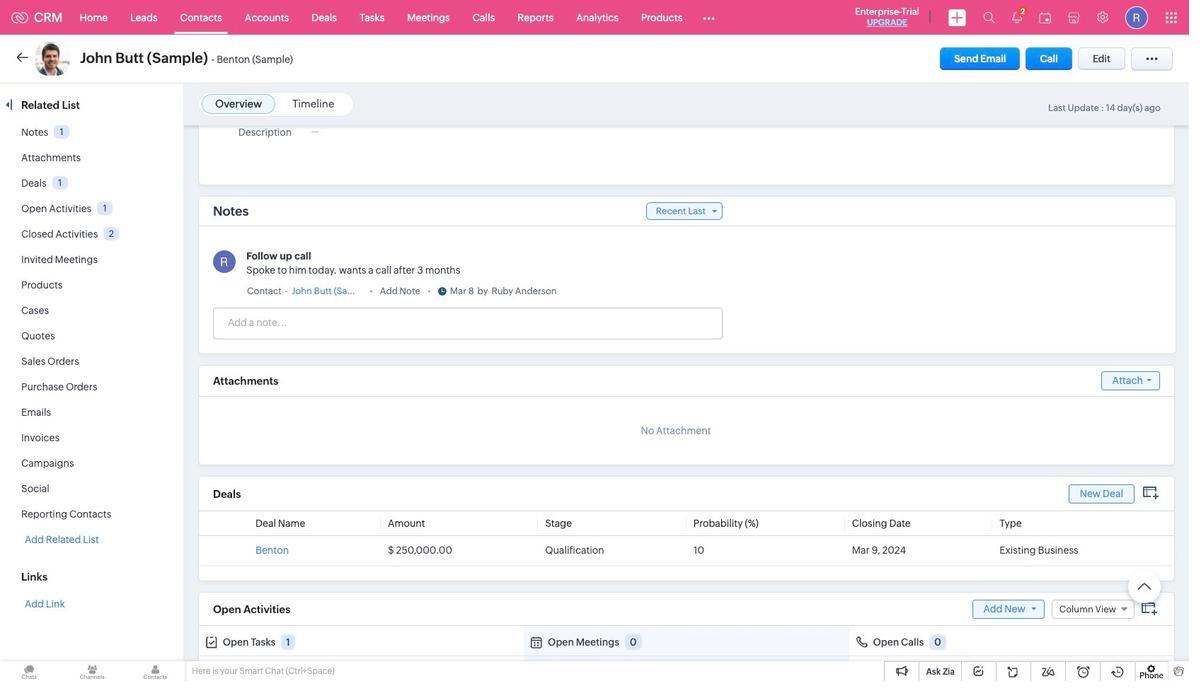 Task type: locate. For each thing, give the bounding box(es) containing it.
search element
[[975, 0, 1004, 35]]

channels image
[[63, 662, 121, 682]]

calendar image
[[1040, 12, 1052, 23]]

profile element
[[1117, 0, 1157, 34]]

Add a note... field
[[214, 316, 722, 330]]

logo image
[[11, 12, 28, 23]]

create menu element
[[940, 0, 975, 34]]

signals element
[[1004, 0, 1031, 35]]



Task type: describe. For each thing, give the bounding box(es) containing it.
contacts image
[[126, 662, 185, 682]]

profile image
[[1126, 6, 1149, 29]]

create menu image
[[949, 9, 967, 26]]

chats image
[[0, 662, 58, 682]]

search image
[[984, 11, 996, 23]]

Other Modules field
[[694, 6, 725, 29]]



